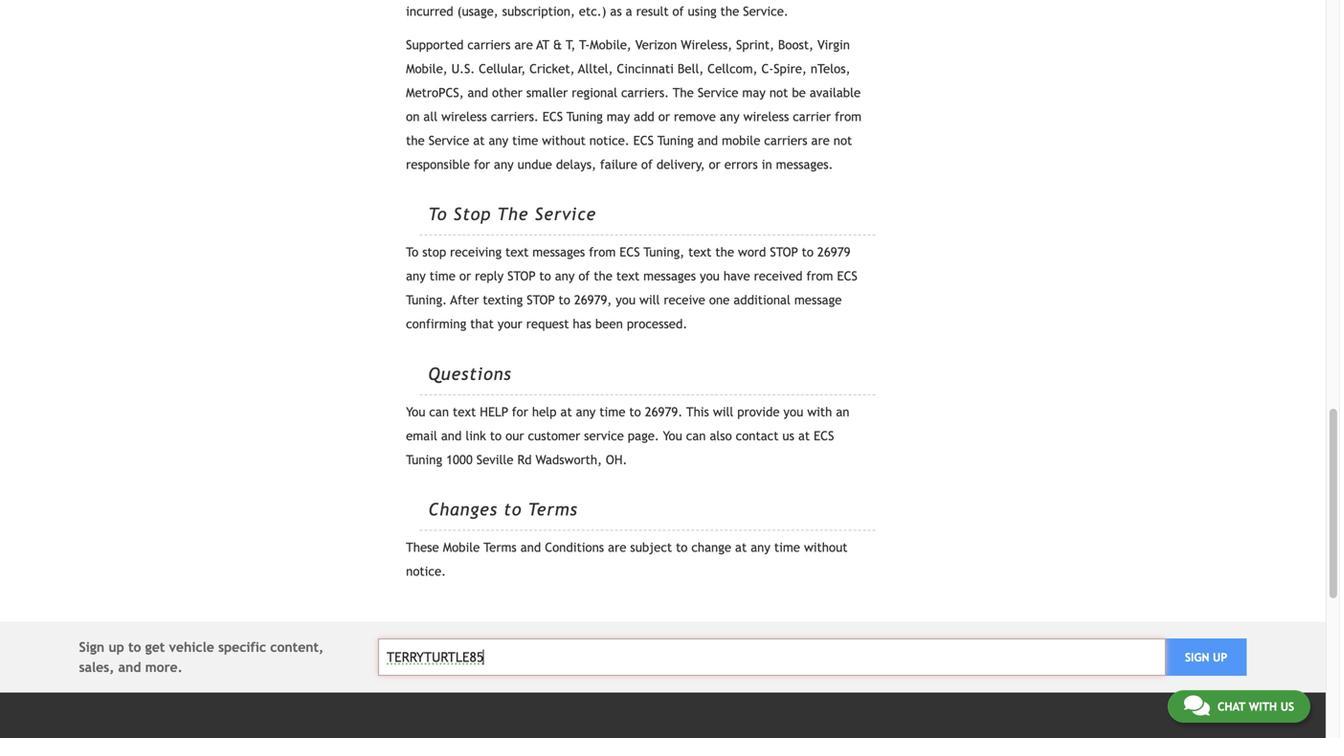 Task type: vqa. For each thing, say whether or not it's contained in the screenshot.
notice.
yes



Task type: describe. For each thing, give the bounding box(es) containing it.
2 vertical spatial stop
[[527, 293, 555, 307]]

responsible
[[406, 157, 470, 172]]

0 vertical spatial messages
[[533, 245, 585, 260]]

sprint,
[[736, 37, 774, 52]]

26979,
[[574, 293, 612, 307]]

t,
[[566, 37, 576, 52]]

notice. inside these mobile terms and conditions are subject to change at any time without notice.
[[406, 564, 446, 579]]

more.
[[145, 660, 183, 675]]

wireless,
[[681, 37, 732, 52]]

0 vertical spatial are
[[515, 37, 533, 52]]

text right tuning,
[[688, 245, 712, 260]]

0 vertical spatial mobile,
[[590, 37, 632, 52]]

and inside these mobile terms and conditions are subject to change at any time without notice.
[[521, 540, 541, 555]]

service
[[584, 428, 624, 443]]

your
[[498, 317, 523, 331]]

other
[[492, 85, 523, 100]]

2 horizontal spatial are
[[811, 133, 830, 148]]

you can text help for help at any time to 26979. this will provide you with an email and link                   to our customer service page. you can also contact us at ecs tuning 1000 seville rd wadsworth, oh.
[[406, 404, 850, 467]]

message
[[794, 293, 842, 307]]

Email email field
[[378, 638, 1166, 676]]

of inside supported carriers are at & t, t-mobile, verizon wireless, sprint, boost, virgin mobile,                   u.s. cellular, cricket, alltel, cincinnati bell, cellcom, c-spire, ntelos, metropcs, and other                   smaller regional carriers. the service may not be available on all wireless carriers. ecs tuning                   may add or remove any wireless carrier from the service at any time without notice. ecs tuning and                   mobile carriers are not responsible for any undue delays, failure of delivery, or errors in messages.
[[641, 157, 653, 172]]

delays,
[[556, 157, 596, 172]]

2 wireless from the left
[[743, 109, 789, 124]]

been
[[595, 317, 623, 331]]

also
[[710, 428, 732, 443]]

our
[[506, 428, 524, 443]]

questions
[[428, 364, 512, 384]]

to stop the service
[[428, 204, 597, 224]]

word
[[738, 245, 766, 260]]

c-
[[762, 61, 774, 76]]

ecs down 26979
[[837, 269, 858, 284]]

get
[[145, 639, 165, 655]]

texting
[[483, 293, 523, 307]]

receive
[[664, 293, 705, 307]]

errors
[[724, 157, 758, 172]]

terms for to
[[528, 499, 578, 519]]

0 horizontal spatial may
[[607, 109, 630, 124]]

any up tuning.
[[406, 269, 426, 284]]

1 horizontal spatial tuning
[[567, 109, 603, 124]]

2 vertical spatial service
[[535, 204, 597, 224]]

and down remove
[[698, 133, 718, 148]]

change
[[692, 540, 732, 555]]

to left 26979,
[[559, 293, 570, 307]]

additional
[[734, 293, 791, 307]]

comments image
[[1184, 694, 1210, 717]]

ntelos,
[[811, 61, 851, 76]]

has
[[573, 317, 592, 331]]

0 horizontal spatial you
[[406, 404, 425, 419]]

these
[[406, 540, 439, 555]]

0 horizontal spatial the
[[497, 204, 529, 224]]

vehicle
[[169, 639, 214, 655]]

ecs down smaller
[[543, 109, 563, 124]]

processed.
[[627, 317, 688, 331]]

cricket,
[[530, 61, 575, 76]]

ecs inside you can text help for help at any time to 26979. this will provide you with an email and link                   to our customer service page. you can also contact us at ecs tuning 1000 seville rd wadsworth, oh.
[[814, 428, 834, 443]]

to stop receiving text messages from ecs tuning, text the word stop to 26979 any time or reply stop                   to any of the text messages you have received from ecs tuning. after texting stop to 26979,                   you will receive one additional message confirming that your request has been processed.
[[406, 245, 858, 331]]

remove
[[674, 109, 716, 124]]

ecs down the add
[[633, 133, 654, 148]]

sign up to get vehicle specific content, sales, and more.
[[79, 639, 324, 675]]

1 wireless from the left
[[441, 109, 487, 124]]

us
[[783, 428, 795, 443]]

stop
[[453, 204, 491, 224]]

are inside these mobile terms and conditions are subject to change at any time without notice.
[[608, 540, 627, 555]]

1 vertical spatial you
[[663, 428, 682, 443]]

supported carriers are at & t, t-mobile, verizon wireless, sprint, boost, virgin mobile,                   u.s. cellular, cricket, alltel, cincinnati bell, cellcom, c-spire, ntelos, metropcs, and other                   smaller regional carriers. the service may not be available on all wireless carriers. ecs tuning                   may add or remove any wireless carrier from the service at any time without notice. ecs tuning and                   mobile carriers are not responsible for any undue delays, failure of delivery, or errors in messages.
[[406, 37, 862, 172]]

to left 26979
[[802, 245, 814, 260]]

request
[[526, 317, 569, 331]]

ecs left tuning,
[[620, 245, 640, 260]]

cellcom,
[[708, 61, 758, 76]]

undue
[[518, 157, 552, 172]]

changes to terms
[[428, 499, 578, 519]]

1 vertical spatial not
[[834, 133, 852, 148]]

chat with us
[[1218, 700, 1294, 713]]

an
[[836, 404, 850, 419]]

messages.
[[776, 157, 833, 172]]

without inside supported carriers are at & t, t-mobile, verizon wireless, sprint, boost, virgin mobile,                   u.s. cellular, cricket, alltel, cincinnati bell, cellcom, c-spire, ntelos, metropcs, and other                   smaller regional carriers. the service may not be available on all wireless carriers. ecs tuning                   may add or remove any wireless carrier from the service at any time without notice. ecs tuning and                   mobile carriers are not responsible for any undue delays, failure of delivery, or errors in messages.
[[542, 133, 586, 148]]

one
[[709, 293, 730, 307]]

you inside you can text help for help at any time to 26979. this will provide you with an email and link                   to our customer service page. you can also contact us at ecs tuning 1000 seville rd wadsworth, oh.
[[784, 404, 804, 419]]

any inside you can text help for help at any time to 26979. this will provide you with an email and link                   to our customer service page. you can also contact us at ecs tuning 1000 seville rd wadsworth, oh.
[[576, 404, 596, 419]]

after
[[450, 293, 479, 307]]

spire,
[[774, 61, 807, 76]]

changes
[[428, 499, 498, 519]]

tuning,
[[644, 245, 685, 260]]

0 vertical spatial can
[[429, 404, 449, 419]]

2 horizontal spatial service
[[698, 85, 739, 100]]

&
[[553, 37, 562, 52]]

customer
[[528, 428, 580, 443]]

to up "request"
[[539, 269, 551, 284]]

1 horizontal spatial the
[[594, 269, 613, 284]]

sales,
[[79, 660, 114, 675]]

0 horizontal spatial mobile,
[[406, 61, 448, 76]]

2 horizontal spatial the
[[716, 245, 734, 260]]

and down u.s.
[[468, 85, 488, 100]]

at
[[536, 37, 550, 52]]

that
[[470, 317, 494, 331]]

receiving
[[450, 245, 502, 260]]

page.
[[628, 428, 659, 443]]

any left undue
[[494, 157, 514, 172]]

add
[[634, 109, 655, 124]]

from inside supported carriers are at & t, t-mobile, verizon wireless, sprint, boost, virgin mobile,                   u.s. cellular, cricket, alltel, cincinnati bell, cellcom, c-spire, ntelos, metropcs, and other                   smaller regional carriers. the service may not be available on all wireless carriers. ecs tuning                   may add or remove any wireless carrier from the service at any time without notice. ecs tuning and                   mobile carriers are not responsible for any undue delays, failure of delivery, or errors in messages.
[[835, 109, 862, 124]]

to up page.
[[629, 404, 641, 419]]

this
[[686, 404, 709, 419]]

conditions
[[545, 540, 604, 555]]

1 horizontal spatial from
[[807, 269, 833, 284]]

all
[[424, 109, 438, 124]]

cincinnati
[[617, 61, 674, 76]]

tuning inside you can text help for help at any time to 26979. this will provide you with an email and link                   to our customer service page. you can also contact us at ecs tuning 1000 seville rd wadsworth, oh.
[[406, 452, 442, 467]]

to for to stop receiving text messages from ecs tuning, text the word stop to 26979 any time or reply stop                   to any of the text messages you have received from ecs tuning. after texting stop to 26979,                   you will receive one additional message confirming that your request has been processed.
[[406, 245, 419, 260]]

1 vertical spatial you
[[616, 293, 636, 307]]

1 vertical spatial carriers.
[[491, 109, 539, 124]]

will inside to stop receiving text messages from ecs tuning, text the word stop to 26979 any time or reply stop                   to any of the text messages you have received from ecs tuning. after texting stop to 26979,                   you will receive one additional message confirming that your request has been processed.
[[640, 293, 660, 307]]

any inside these mobile terms and conditions are subject to change at any time without notice.
[[751, 540, 771, 555]]

with inside you can text help for help at any time to 26979. this will provide you with an email and link                   to our customer service page. you can also contact us at ecs tuning 1000 seville rd wadsworth, oh.
[[807, 404, 832, 419]]

stop
[[422, 245, 446, 260]]

boost,
[[778, 37, 814, 52]]

help
[[532, 404, 557, 419]]

regional
[[572, 85, 618, 100]]



Task type: locate. For each thing, give the bounding box(es) containing it.
time up undue
[[512, 133, 538, 148]]

up
[[109, 639, 124, 655], [1213, 650, 1228, 664]]

0 horizontal spatial the
[[406, 133, 425, 148]]

tuning up delivery,
[[658, 133, 694, 148]]

ecs right us
[[814, 428, 834, 443]]

to inside sign up to get vehicle specific content, sales, and more.
[[128, 639, 141, 655]]

can down this
[[686, 428, 706, 443]]

mobile,
[[590, 37, 632, 52], [406, 61, 448, 76]]

0 vertical spatial the
[[406, 133, 425, 148]]

1 horizontal spatial for
[[512, 404, 528, 419]]

1 vertical spatial the
[[497, 204, 529, 224]]

text
[[506, 245, 529, 260], [688, 245, 712, 260], [616, 269, 640, 284], [453, 404, 476, 419]]

be
[[792, 85, 806, 100]]

0 horizontal spatial from
[[589, 245, 616, 260]]

seville
[[477, 452, 514, 467]]

with inside "chat with us" link
[[1249, 700, 1277, 713]]

or left "errors"
[[709, 157, 721, 172]]

may
[[742, 85, 766, 100], [607, 109, 630, 124]]

0 horizontal spatial with
[[807, 404, 832, 419]]

0 vertical spatial will
[[640, 293, 660, 307]]

you up one
[[700, 269, 720, 284]]

service
[[698, 85, 739, 100], [429, 133, 469, 148], [535, 204, 597, 224]]

0 horizontal spatial carriers.
[[491, 109, 539, 124]]

and left link
[[441, 428, 462, 443]]

are left subject
[[608, 540, 627, 555]]

1 horizontal spatial up
[[1213, 650, 1228, 664]]

to for to stop the service
[[428, 204, 447, 224]]

0 horizontal spatial service
[[429, 133, 469, 148]]

you up been
[[616, 293, 636, 307]]

confirming
[[406, 317, 467, 331]]

received
[[754, 269, 803, 284]]

0 horizontal spatial will
[[640, 293, 660, 307]]

metropcs,
[[406, 85, 464, 100]]

any up 26979,
[[555, 269, 575, 284]]

the right stop
[[497, 204, 529, 224]]

for
[[474, 157, 490, 172], [512, 404, 528, 419]]

sign for sign up to get vehicle specific content, sales, and more.
[[79, 639, 104, 655]]

have
[[724, 269, 750, 284]]

the up 26979,
[[594, 269, 613, 284]]

tuning.
[[406, 293, 447, 307]]

for inside supported carriers are at & t, t-mobile, verizon wireless, sprint, boost, virgin mobile,                   u.s. cellular, cricket, alltel, cincinnati bell, cellcom, c-spire, ntelos, metropcs, and other                   smaller regional carriers. the service may not be available on all wireless carriers. ecs tuning                   may add or remove any wireless carrier from the service at any time without notice. ecs tuning and                   mobile carriers are not responsible for any undue delays, failure of delivery, or errors in messages.
[[474, 157, 490, 172]]

any up mobile
[[720, 109, 740, 124]]

up inside sign up button
[[1213, 650, 1228, 664]]

1 horizontal spatial are
[[608, 540, 627, 555]]

the
[[406, 133, 425, 148], [716, 245, 734, 260], [594, 269, 613, 284]]

sign
[[79, 639, 104, 655], [1185, 650, 1210, 664]]

at inside supported carriers are at & t, t-mobile, verizon wireless, sprint, boost, virgin mobile,                   u.s. cellular, cricket, alltel, cincinnati bell, cellcom, c-spire, ntelos, metropcs, and other                   smaller regional carriers. the service may not be available on all wireless carriers. ecs tuning                   may add or remove any wireless carrier from the service at any time without notice. ecs tuning and                   mobile carriers are not responsible for any undue delays, failure of delivery, or errors in messages.
[[473, 133, 485, 148]]

alltel,
[[578, 61, 613, 76]]

sign inside sign up button
[[1185, 650, 1210, 664]]

1 horizontal spatial the
[[673, 85, 694, 100]]

for inside you can text help for help at any time to 26979. this will provide you with an email and link                   to our customer service page. you can also contact us at ecs tuning 1000 seville rd wadsworth, oh.
[[512, 404, 528, 419]]

1 horizontal spatial not
[[834, 133, 852, 148]]

0 vertical spatial tuning
[[567, 109, 603, 124]]

or
[[658, 109, 670, 124], [709, 157, 721, 172], [459, 269, 471, 284]]

1 horizontal spatial service
[[535, 204, 597, 224]]

to left our
[[490, 428, 502, 443]]

0 vertical spatial to
[[428, 204, 447, 224]]

1 horizontal spatial to
[[428, 204, 447, 224]]

2 horizontal spatial tuning
[[658, 133, 694, 148]]

1 horizontal spatial may
[[742, 85, 766, 100]]

text up been
[[616, 269, 640, 284]]

wadsworth,
[[536, 452, 602, 467]]

0 horizontal spatial terms
[[484, 540, 517, 555]]

may left the add
[[607, 109, 630, 124]]

time inside supported carriers are at & t, t-mobile, verizon wireless, sprint, boost, virgin mobile,                   u.s. cellular, cricket, alltel, cincinnati bell, cellcom, c-spire, ntelos, metropcs, and other                   smaller regional carriers. the service may not be available on all wireless carriers. ecs tuning                   may add or remove any wireless carrier from the service at any time without notice. ecs tuning and                   mobile carriers are not responsible for any undue delays, failure of delivery, or errors in messages.
[[512, 133, 538, 148]]

or up the after
[[459, 269, 471, 284]]

2 vertical spatial are
[[608, 540, 627, 555]]

supported
[[406, 37, 464, 52]]

time
[[512, 133, 538, 148], [430, 269, 456, 284], [600, 404, 626, 419], [774, 540, 800, 555]]

up inside sign up to get vehicle specific content, sales, and more.
[[109, 639, 124, 655]]

notice. up "failure"
[[590, 133, 630, 148]]

messages
[[533, 245, 585, 260], [643, 269, 696, 284]]

for left help
[[512, 404, 528, 419]]

0 horizontal spatial without
[[542, 133, 586, 148]]

will
[[640, 293, 660, 307], [713, 404, 734, 419]]

or right the add
[[658, 109, 670, 124]]

1 vertical spatial for
[[512, 404, 528, 419]]

1 horizontal spatial carriers.
[[621, 85, 669, 100]]

are
[[515, 37, 533, 52], [811, 133, 830, 148], [608, 540, 627, 555]]

from up 26979,
[[589, 245, 616, 260]]

1 horizontal spatial sign
[[1185, 650, 1210, 664]]

time right change
[[774, 540, 800, 555]]

1 horizontal spatial of
[[641, 157, 653, 172]]

will inside you can text help for help at any time to 26979. this will provide you with an email and link                   to our customer service page. you can also contact us at ecs tuning 1000 seville rd wadsworth, oh.
[[713, 404, 734, 419]]

1 horizontal spatial carriers
[[764, 133, 808, 148]]

0 vertical spatial for
[[474, 157, 490, 172]]

are left at at left top
[[515, 37, 533, 52]]

ecs
[[543, 109, 563, 124], [633, 133, 654, 148], [620, 245, 640, 260], [837, 269, 858, 284], [814, 428, 834, 443]]

notice. down these
[[406, 564, 446, 579]]

smaller
[[526, 85, 568, 100]]

time inside you can text help for help at any time to 26979. this will provide you with an email and link                   to our customer service page. you can also contact us at ecs tuning 1000 seville rd wadsworth, oh.
[[600, 404, 626, 419]]

0 vertical spatial stop
[[770, 245, 798, 260]]

any down "other"
[[489, 133, 509, 148]]

1 vertical spatial are
[[811, 133, 830, 148]]

0 vertical spatial of
[[641, 157, 653, 172]]

on
[[406, 109, 420, 124]]

1 vertical spatial mobile,
[[406, 61, 448, 76]]

up for sign up to get vehicle specific content, sales, and more.
[[109, 639, 124, 655]]

26979.
[[645, 404, 683, 419]]

you
[[700, 269, 720, 284], [616, 293, 636, 307], [784, 404, 804, 419]]

sign up sales,
[[79, 639, 104, 655]]

0 horizontal spatial or
[[459, 269, 471, 284]]

the down "on"
[[406, 133, 425, 148]]

can
[[429, 404, 449, 419], [686, 428, 706, 443]]

time inside to stop receiving text messages from ecs tuning, text the word stop to 26979 any time or reply stop                   to any of the text messages you have received from ecs tuning. after texting stop to 26979,                   you will receive one additional message confirming that your request has been processed.
[[430, 269, 456, 284]]

you
[[406, 404, 425, 419], [663, 428, 682, 443]]

0 horizontal spatial of
[[579, 269, 590, 284]]

tuning down email
[[406, 452, 442, 467]]

of right "failure"
[[641, 157, 653, 172]]

to inside to stop receiving text messages from ecs tuning, text the word stop to 26979 any time or reply stop                   to any of the text messages you have received from ecs tuning. after texting stop to 26979,                   you will receive one additional message confirming that your request has been processed.
[[406, 245, 419, 260]]

mobile, up alltel,
[[590, 37, 632, 52]]

content,
[[270, 639, 324, 655]]

1 horizontal spatial can
[[686, 428, 706, 443]]

1 horizontal spatial without
[[804, 540, 848, 555]]

stop up texting
[[508, 269, 536, 284]]

terms for mobile
[[484, 540, 517, 555]]

up up chat
[[1213, 650, 1228, 664]]

specific
[[218, 639, 266, 655]]

will up processed.
[[640, 293, 660, 307]]

stop up received
[[770, 245, 798, 260]]

1 horizontal spatial you
[[700, 269, 720, 284]]

1 vertical spatial carriers
[[764, 133, 808, 148]]

wireless up mobile
[[743, 109, 789, 124]]

0 vertical spatial notice.
[[590, 133, 630, 148]]

carriers. down "other"
[[491, 109, 539, 124]]

these mobile terms and conditions are subject to change at any time without notice.
[[406, 540, 848, 579]]

0 vertical spatial the
[[673, 85, 694, 100]]

for right the responsible
[[474, 157, 490, 172]]

2 horizontal spatial from
[[835, 109, 862, 124]]

1 vertical spatial service
[[429, 133, 469, 148]]

terms down 'changes to terms'
[[484, 540, 517, 555]]

1 horizontal spatial with
[[1249, 700, 1277, 713]]

0 vertical spatial with
[[807, 404, 832, 419]]

rd
[[517, 452, 532, 467]]

delivery,
[[657, 157, 705, 172]]

and inside sign up to get vehicle specific content, sales, and more.
[[118, 660, 141, 675]]

without inside these mobile terms and conditions are subject to change at any time without notice.
[[804, 540, 848, 555]]

1 horizontal spatial wireless
[[743, 109, 789, 124]]

you up email
[[406, 404, 425, 419]]

terms up conditions
[[528, 499, 578, 519]]

carriers up messages.
[[764, 133, 808, 148]]

reply
[[475, 269, 504, 284]]

the inside supported carriers are at & t, t-mobile, verizon wireless, sprint, boost, virgin mobile,                   u.s. cellular, cricket, alltel, cincinnati bell, cellcom, c-spire, ntelos, metropcs, and other                   smaller regional carriers. the service may not be available on all wireless carriers. ecs tuning                   may add or remove any wireless carrier from the service at any time without notice. ecs tuning and                   mobile carriers are not responsible for any undue delays, failure of delivery, or errors in messages.
[[406, 133, 425, 148]]

to left 'get'
[[128, 639, 141, 655]]

will up also
[[713, 404, 734, 419]]

time up service
[[600, 404, 626, 419]]

sign inside sign up to get vehicle specific content, sales, and more.
[[79, 639, 104, 655]]

service up the responsible
[[429, 133, 469, 148]]

1 horizontal spatial or
[[658, 109, 670, 124]]

notice. inside supported carriers are at & t, t-mobile, verizon wireless, sprint, boost, virgin mobile,                   u.s. cellular, cricket, alltel, cincinnati bell, cellcom, c-spire, ntelos, metropcs, and other                   smaller regional carriers. the service may not be available on all wireless carriers. ecs tuning                   may add or remove any wireless carrier from the service at any time without notice. ecs tuning and                   mobile carriers are not responsible for any undue delays, failure of delivery, or errors in messages.
[[590, 133, 630, 148]]

virgin
[[818, 37, 850, 52]]

1 vertical spatial from
[[589, 245, 616, 260]]

tuning down regional at top
[[567, 109, 603, 124]]

1000
[[446, 452, 473, 467]]

in
[[762, 157, 772, 172]]

stop up "request"
[[527, 293, 555, 307]]

may down c-
[[742, 85, 766, 100]]

carriers. down cincinnati
[[621, 85, 669, 100]]

1 horizontal spatial you
[[663, 428, 682, 443]]

0 horizontal spatial sign
[[79, 639, 104, 655]]

1 horizontal spatial notice.
[[590, 133, 630, 148]]

provide
[[737, 404, 780, 419]]

carriers up cellular, at the top left
[[468, 37, 511, 52]]

0 vertical spatial carriers
[[468, 37, 511, 52]]

wireless right all
[[441, 109, 487, 124]]

are down carrier
[[811, 133, 830, 148]]

1 vertical spatial can
[[686, 428, 706, 443]]

0 horizontal spatial up
[[109, 639, 124, 655]]

1 vertical spatial or
[[709, 157, 721, 172]]

with
[[807, 404, 832, 419], [1249, 700, 1277, 713]]

or inside to stop receiving text messages from ecs tuning, text the word stop to 26979 any time or reply stop                   to any of the text messages you have received from ecs tuning. after texting stop to 26979,                   you will receive one additional message confirming that your request has been processed.
[[459, 269, 471, 284]]

subject
[[630, 540, 672, 555]]

0 horizontal spatial are
[[515, 37, 533, 52]]

any right change
[[751, 540, 771, 555]]

text up link
[[453, 404, 476, 419]]

can up email
[[429, 404, 449, 419]]

from down available
[[835, 109, 862, 124]]

u.s.
[[451, 61, 475, 76]]

mobile
[[443, 540, 480, 555]]

carriers.
[[621, 85, 669, 100], [491, 109, 539, 124]]

any
[[720, 109, 740, 124], [489, 133, 509, 148], [494, 157, 514, 172], [406, 269, 426, 284], [555, 269, 575, 284], [576, 404, 596, 419], [751, 540, 771, 555]]

not down available
[[834, 133, 852, 148]]

sign up comments image
[[1185, 650, 1210, 664]]

0 horizontal spatial can
[[429, 404, 449, 419]]

sign for sign up
[[1185, 650, 1210, 664]]

at
[[473, 133, 485, 148], [561, 404, 572, 419], [798, 428, 810, 443], [735, 540, 747, 555]]

1 vertical spatial without
[[804, 540, 848, 555]]

the up have
[[716, 245, 734, 260]]

1 vertical spatial stop
[[508, 269, 536, 284]]

sign up
[[1185, 650, 1228, 664]]

0 vertical spatial or
[[658, 109, 670, 124]]

the inside supported carriers are at & t, t-mobile, verizon wireless, sprint, boost, virgin mobile,                   u.s. cellular, cricket, alltel, cincinnati bell, cellcom, c-spire, ntelos, metropcs, and other                   smaller regional carriers. the service may not be available on all wireless carriers. ecs tuning                   may add or remove any wireless carrier from the service at any time without notice. ecs tuning and                   mobile carriers are not responsible for any undue delays, failure of delivery, or errors in messages.
[[673, 85, 694, 100]]

1 horizontal spatial mobile,
[[590, 37, 632, 52]]

messages up 26979,
[[533, 245, 585, 260]]

link
[[466, 428, 486, 443]]

not left be
[[770, 85, 788, 100]]

and inside you can text help for help at any time to 26979. this will provide you with an email and link                   to our customer service page. you can also contact us at ecs tuning 1000 seville rd wadsworth, oh.
[[441, 428, 462, 443]]

bell,
[[678, 61, 704, 76]]

at inside these mobile terms and conditions are subject to change at any time without notice.
[[735, 540, 747, 555]]

contact
[[736, 428, 779, 443]]

0 vertical spatial service
[[698, 85, 739, 100]]

wireless
[[441, 109, 487, 124], [743, 109, 789, 124]]

0 vertical spatial you
[[700, 269, 720, 284]]

1 horizontal spatial terms
[[528, 499, 578, 519]]

0 horizontal spatial to
[[406, 245, 419, 260]]

any up service
[[576, 404, 596, 419]]

1 horizontal spatial will
[[713, 404, 734, 419]]

0 horizontal spatial wireless
[[441, 109, 487, 124]]

messages down tuning,
[[643, 269, 696, 284]]

chat
[[1218, 700, 1246, 713]]

1 vertical spatial terms
[[484, 540, 517, 555]]

time down stop
[[430, 269, 456, 284]]

2 vertical spatial the
[[594, 269, 613, 284]]

0 vertical spatial terms
[[528, 499, 578, 519]]

up up sales,
[[109, 639, 124, 655]]

terms inside these mobile terms and conditions are subject to change at any time without notice.
[[484, 540, 517, 555]]

us
[[1281, 700, 1294, 713]]

2 vertical spatial or
[[459, 269, 471, 284]]

cellular,
[[479, 61, 526, 76]]

26979
[[818, 245, 851, 260]]

0 vertical spatial without
[[542, 133, 586, 148]]

text inside you can text help for help at any time to 26979. this will provide you with an email and link                   to our customer service page. you can also contact us at ecs tuning 1000 seville rd wadsworth, oh.
[[453, 404, 476, 419]]

1 vertical spatial messages
[[643, 269, 696, 284]]

with left us
[[1249, 700, 1277, 713]]

of inside to stop receiving text messages from ecs tuning, text the word stop to 26979 any time or reply stop                   to any of the text messages you have received from ecs tuning. after texting stop to 26979,                   you will receive one additional message confirming that your request has been processed.
[[579, 269, 590, 284]]

t-
[[579, 37, 590, 52]]

you up us
[[784, 404, 804, 419]]

the down bell,
[[673, 85, 694, 100]]

service down the cellcom,
[[698, 85, 739, 100]]

up for sign up
[[1213, 650, 1228, 664]]

0 vertical spatial not
[[770, 85, 788, 100]]

1 horizontal spatial messages
[[643, 269, 696, 284]]

and right sales,
[[118, 660, 141, 675]]

2 vertical spatial you
[[784, 404, 804, 419]]

you down 26979.
[[663, 428, 682, 443]]

mobile
[[722, 133, 761, 148]]

with left an
[[807, 404, 832, 419]]

notice.
[[590, 133, 630, 148], [406, 564, 446, 579]]

help
[[480, 404, 508, 419]]

0 horizontal spatial tuning
[[406, 452, 442, 467]]

stop
[[770, 245, 798, 260], [508, 269, 536, 284], [527, 293, 555, 307]]

0 vertical spatial may
[[742, 85, 766, 100]]

carrier
[[793, 109, 831, 124]]

chat with us link
[[1168, 690, 1311, 723]]

mobile, down supported
[[406, 61, 448, 76]]

to inside these mobile terms and conditions are subject to change at any time without notice.
[[676, 540, 688, 555]]

service down delays,
[[535, 204, 597, 224]]

carriers
[[468, 37, 511, 52], [764, 133, 808, 148]]

verizon
[[635, 37, 677, 52]]

to right changes
[[504, 499, 522, 519]]

sign up button
[[1166, 638, 1247, 676]]

text down to stop the service
[[506, 245, 529, 260]]

of up 26979,
[[579, 269, 590, 284]]

not
[[770, 85, 788, 100], [834, 133, 852, 148]]

to left change
[[676, 540, 688, 555]]

2 horizontal spatial or
[[709, 157, 721, 172]]

failure
[[600, 157, 638, 172]]

1 vertical spatial the
[[716, 245, 734, 260]]

time inside these mobile terms and conditions are subject to change at any time without notice.
[[774, 540, 800, 555]]

0 vertical spatial you
[[406, 404, 425, 419]]

email
[[406, 428, 437, 443]]

and left conditions
[[521, 540, 541, 555]]

oh.
[[606, 452, 627, 467]]

without
[[542, 133, 586, 148], [804, 540, 848, 555]]

from up message
[[807, 269, 833, 284]]

1 vertical spatial notice.
[[406, 564, 446, 579]]

1 vertical spatial may
[[607, 109, 630, 124]]

available
[[810, 85, 861, 100]]

0 vertical spatial from
[[835, 109, 862, 124]]



